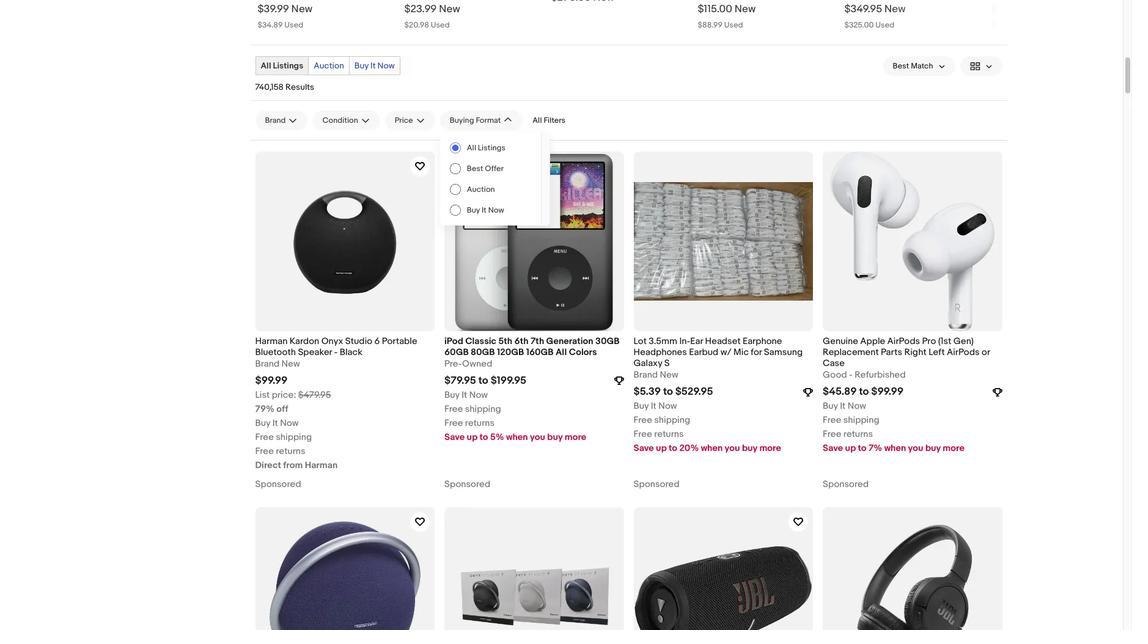 Task type: locate. For each thing, give the bounding box(es) containing it.
1 horizontal spatial save
[[634, 443, 654, 455]]

0 vertical spatial listings
[[273, 61, 304, 71]]

all up best
[[467, 143, 477, 153]]

used for $23.99
[[431, 20, 450, 30]]

shipping inside the $45.89 to $99.99 buy it now free shipping free returns save up to 7% when you buy more
[[844, 415, 880, 427]]

returns for $45.89
[[844, 429, 874, 441]]

shipping up 5%
[[465, 404, 501, 415]]

lot 3.5mm in-ear headset earphone headphones earbud w/ mic for samsung  galaxy s image
[[634, 152, 814, 331]]

3 used from the left
[[725, 20, 744, 30]]

used for $115.00
[[725, 20, 744, 30]]

sponsored down 7%
[[823, 479, 869, 491]]

lot 3.5mm in-ear headset earphone headphones earbud w/ mic for samsung galaxy s brand new
[[634, 336, 803, 381]]

2 sponsored from the left
[[445, 479, 491, 491]]

buy inside $5.39 to $529.95 buy it now free shipping free returns save up to 20% when you buy more
[[634, 401, 649, 413]]

1 horizontal spatial more
[[760, 443, 782, 455]]

or
[[982, 347, 991, 358]]

new inside $39.99 new $34.89 used
[[292, 3, 313, 15]]

0 horizontal spatial buy it now
[[355, 61, 395, 71]]

now inside $5.39 to $529.95 buy it now free shipping free returns save up to 20% when you buy more
[[659, 401, 678, 413]]

when inside the $45.89 to $99.99 buy it now free shipping free returns save up to 7% when you buy more
[[885, 443, 907, 455]]

$99.99
[[255, 375, 288, 387], [872, 386, 904, 398]]

0 horizontal spatial save
[[445, 432, 465, 444]]

$45.89
[[823, 386, 857, 398]]

2 horizontal spatial top rated plus image
[[993, 388, 1003, 397]]

all filters button
[[528, 111, 571, 130]]

used right $20.98
[[431, 20, 450, 30]]

$99.99 up list
[[255, 375, 288, 387]]

harman right from
[[305, 460, 338, 472]]

- left black
[[334, 347, 338, 358]]

up inside $5.39 to $529.95 buy it now free shipping free returns save up to 20% when you buy more
[[656, 443, 667, 455]]

buy right 5%
[[548, 432, 563, 444]]

0 horizontal spatial buy it now link
[[350, 57, 400, 75]]

harman left kardon at the left bottom
[[255, 336, 288, 347]]

auction link up results
[[309, 57, 349, 75]]

genuine
[[823, 336, 859, 347]]

up inside the $45.89 to $99.99 buy it now free shipping free returns save up to 7% when you buy more
[[846, 443, 857, 455]]

when right "20%" on the right bottom
[[701, 443, 723, 455]]

sponsored for $45.89
[[823, 479, 869, 491]]

buy inside harman kardon onyx studio 6 portable bluetooth speaker - black brand new $99.99 list price: $479.95 79% off buy it now free shipping free returns direct from harman
[[255, 418, 271, 430]]

sponsored down the direct
[[255, 479, 301, 491]]

all listings up 'best offer'
[[467, 143, 506, 153]]

returns inside $5.39 to $529.95 buy it now free shipping free returns save up to 20% when you buy more
[[655, 429, 684, 441]]

1 vertical spatial -
[[850, 370, 853, 381]]

new for $39.99 new
[[292, 3, 313, 15]]

1 vertical spatial all listings
[[467, 143, 506, 153]]

$88.99
[[698, 20, 723, 30]]

best offer link
[[440, 159, 541, 179]]

30gb
[[596, 336, 620, 347]]

$379.95
[[992, 3, 1029, 15]]

returns for $5.39
[[655, 429, 684, 441]]

buy inside $79.95 to $199.95 buy it now free shipping free returns save up to 5% when you buy more
[[445, 390, 460, 401]]

save
[[445, 432, 465, 444], [634, 443, 654, 455], [823, 443, 844, 455]]

shipping for $529.95
[[655, 415, 691, 427]]

returns up 5%
[[465, 418, 495, 430]]

genuine apple airpods pro (1st gen) replacement parts right left airpods or case good - refurbished
[[823, 336, 991, 381]]

gen)
[[954, 336, 974, 347]]

$79.95
[[445, 375, 477, 387]]

listings up 740,158 results
[[273, 61, 304, 71]]

save left "20%" on the right bottom
[[634, 443, 654, 455]]

brand
[[255, 359, 280, 370], [634, 370, 658, 381]]

you for $529.95
[[725, 443, 741, 455]]

used inside $115.00 new $88.99 used
[[725, 20, 744, 30]]

all left filters
[[533, 116, 542, 126]]

6
[[375, 336, 380, 347]]

returns up "20%" on the right bottom
[[655, 429, 684, 441]]

list
[[255, 390, 270, 401]]

sponsored down 5%
[[445, 479, 491, 491]]

1 horizontal spatial you
[[725, 443, 741, 455]]

save for $45.89
[[823, 443, 844, 455]]

0 horizontal spatial up
[[467, 432, 478, 444]]

1 horizontal spatial -
[[850, 370, 853, 381]]

0 horizontal spatial buy
[[548, 432, 563, 444]]

3 sponsored from the left
[[634, 479, 680, 491]]

2 horizontal spatial up
[[846, 443, 857, 455]]

when for $529.95
[[701, 443, 723, 455]]

all
[[261, 61, 271, 71], [533, 116, 542, 126], [467, 143, 477, 153], [556, 347, 567, 358]]

listings
[[273, 61, 304, 71], [478, 143, 506, 153]]

headset
[[706, 336, 741, 347]]

auction
[[314, 61, 344, 71], [467, 185, 495, 195]]

- right the good
[[850, 370, 853, 381]]

1 vertical spatial auction
[[467, 185, 495, 195]]

2 horizontal spatial you
[[909, 443, 924, 455]]

0 vertical spatial auction
[[314, 61, 344, 71]]

off
[[277, 404, 288, 415]]

airpods
[[888, 336, 921, 347], [948, 347, 980, 358]]

0 horizontal spatial harman
[[255, 336, 288, 347]]

auction down 'best offer'
[[467, 185, 495, 195]]

brand down galaxy
[[634, 370, 658, 381]]

0 horizontal spatial more
[[565, 432, 587, 444]]

save inside $5.39 to $529.95 buy it now free shipping free returns save up to 20% when you buy more
[[634, 443, 654, 455]]

you inside $5.39 to $529.95 buy it now free shipping free returns save up to 20% when you buy more
[[725, 443, 741, 455]]

up inside $79.95 to $199.95 buy it now free shipping free returns save up to 5% when you buy more
[[467, 432, 478, 444]]

harman kardon onyx studio 7 bluetooth wireless portable speaker original image
[[445, 508, 624, 631]]

up left 7%
[[846, 443, 857, 455]]

used inside $349.95 new $325.00 used
[[876, 20, 895, 30]]

$349.95 new $325.00 used
[[845, 3, 906, 30]]

harman
[[255, 336, 288, 347], [305, 460, 338, 472]]

free
[[445, 404, 463, 415], [634, 415, 653, 427], [823, 415, 842, 427], [445, 418, 463, 430], [634, 429, 653, 441], [823, 429, 842, 441], [255, 432, 274, 444], [255, 446, 274, 458]]

to
[[479, 375, 489, 387], [664, 386, 673, 398], [860, 386, 870, 398], [480, 432, 488, 444], [669, 443, 678, 455], [859, 443, 867, 455]]

used inside $39.99 new $34.89 used
[[285, 20, 304, 30]]

sponsored for $5.39
[[634, 479, 680, 491]]

1 horizontal spatial all listings
[[467, 143, 506, 153]]

$79.95 to $199.95 buy it now free shipping free returns save up to 5% when you buy more
[[445, 375, 587, 444]]

harman kardon onyx studio 6 portable bluetooth speaker - black image
[[255, 152, 435, 331]]

all listings link
[[256, 57, 308, 75], [440, 138, 541, 159]]

airpods left or
[[948, 347, 980, 358]]

60gb
[[445, 347, 469, 358]]

all up the 740,158
[[261, 61, 271, 71]]

new down bluetooth
[[282, 359, 300, 370]]

returns inside harman kardon onyx studio 6 portable bluetooth speaker - black brand new $99.99 list price: $479.95 79% off buy it now free shipping free returns direct from harman
[[276, 446, 306, 458]]

you right 5%
[[530, 432, 546, 444]]

7%
[[869, 443, 883, 455]]

1 horizontal spatial buy it now link
[[440, 200, 541, 221]]

1 horizontal spatial harman
[[305, 460, 338, 472]]

up for $5.39
[[656, 443, 667, 455]]

you inside $79.95 to $199.95 buy it now free shipping free returns save up to 5% when you buy more
[[530, 432, 546, 444]]

all listings link up "offer"
[[440, 138, 541, 159]]

buy for $99.99
[[926, 443, 941, 455]]

- inside harman kardon onyx studio 6 portable bluetooth speaker - black brand new $99.99 list price: $479.95 79% off buy it now free shipping free returns direct from harman
[[334, 347, 338, 358]]

buy inside $79.95 to $199.95 buy it now free shipping free returns save up to 5% when you buy more
[[548, 432, 563, 444]]

$34.89
[[258, 20, 283, 30]]

$354.99
[[992, 20, 1021, 30]]

up left 5%
[[467, 432, 478, 444]]

returns up 7%
[[844, 429, 874, 441]]

lot
[[634, 336, 647, 347]]

it inside the $45.89 to $99.99 buy it now free shipping free returns save up to 7% when you buy more
[[841, 401, 846, 413]]

2 horizontal spatial buy
[[926, 443, 941, 455]]

listings up best offer link
[[478, 143, 506, 153]]

all listings up 740,158 results
[[261, 61, 304, 71]]

1 vertical spatial harman
[[305, 460, 338, 472]]

0 horizontal spatial all listings link
[[256, 57, 308, 75]]

1 horizontal spatial all listings link
[[440, 138, 541, 159]]

shipping up "20%" on the right bottom
[[655, 415, 691, 427]]

returns for $79.95
[[465, 418, 495, 430]]

shipping up from
[[276, 432, 312, 444]]

new right $379.95
[[1031, 3, 1052, 15]]

4 used from the left
[[876, 20, 895, 30]]

onyx
[[322, 336, 343, 347]]

0 horizontal spatial auction
[[314, 61, 344, 71]]

ipod classic 5th 6th 7th generation 30gb 60gb 80gb 120gb 160gb all colors pre-owned
[[445, 336, 620, 370]]

ipod classic 5th 6th 7th generation 30gb 60gb 80gb 120gb 160gb all colors link
[[445, 336, 624, 359]]

new right $23.99
[[439, 3, 460, 15]]

1 vertical spatial auction link
[[440, 179, 541, 200]]

all right 160gb
[[556, 347, 567, 358]]

save inside the $45.89 to $99.99 buy it now free shipping free returns save up to 7% when you buy more
[[823, 443, 844, 455]]

speaker
[[298, 347, 332, 358]]

offer
[[485, 164, 504, 174]]

best offer
[[467, 164, 504, 174]]

you
[[530, 432, 546, 444], [725, 443, 741, 455], [909, 443, 924, 455]]

more
[[565, 432, 587, 444], [760, 443, 782, 455], [943, 443, 965, 455]]

you right 7%
[[909, 443, 924, 455]]

1 vertical spatial buy it now
[[467, 206, 505, 215]]

when right 5%
[[507, 432, 528, 444]]

1 horizontal spatial brand
[[634, 370, 658, 381]]

$99.99 down refurbished
[[872, 386, 904, 398]]

from
[[283, 460, 303, 472]]

20%
[[680, 443, 699, 455]]

save left 5%
[[445, 432, 465, 444]]

1 horizontal spatial buy
[[743, 443, 758, 455]]

new inside $23.99 new $20.98 used
[[439, 3, 460, 15]]

now
[[378, 61, 395, 71], [489, 206, 505, 215], [470, 390, 488, 401], [659, 401, 678, 413], [848, 401, 867, 413], [280, 418, 299, 430]]

airpods left pro at the right of the page
[[888, 336, 921, 347]]

shipping inside $79.95 to $199.95 buy it now free shipping free returns save up to 5% when you buy more
[[465, 404, 501, 415]]

sponsored down "20%" on the right bottom
[[634, 479, 680, 491]]

in-
[[680, 336, 691, 347]]

0 vertical spatial harman
[[255, 336, 288, 347]]

80gb
[[471, 347, 495, 358]]

used inside $23.99 new $20.98 used
[[431, 20, 450, 30]]

0 horizontal spatial airpods
[[888, 336, 921, 347]]

apple
[[861, 336, 886, 347]]

save left 7%
[[823, 443, 844, 455]]

buying format button
[[440, 111, 523, 130]]

buy right "20%" on the right bottom
[[743, 443, 758, 455]]

you for $199.95
[[530, 432, 546, 444]]

new inside harman kardon onyx studio 6 portable bluetooth speaker - black brand new $99.99 list price: $479.95 79% off buy it now free shipping free returns direct from harman
[[282, 359, 300, 370]]

new inside $349.95 new $325.00 used
[[885, 3, 906, 15]]

1 horizontal spatial buy it now
[[467, 206, 505, 215]]

pre-
[[445, 359, 462, 370]]

buy
[[548, 432, 563, 444], [743, 443, 758, 455], [926, 443, 941, 455]]

to left 7%
[[859, 443, 867, 455]]

new inside $379.95 new $354.99 used
[[1031, 3, 1052, 15]]

format
[[476, 116, 501, 126]]

1 used from the left
[[285, 20, 304, 30]]

0 horizontal spatial auction link
[[309, 57, 349, 75]]

direct
[[255, 460, 281, 472]]

ipod
[[445, 336, 464, 347]]

1 horizontal spatial $99.99
[[872, 386, 904, 398]]

0 horizontal spatial listings
[[273, 61, 304, 71]]

0 vertical spatial -
[[334, 347, 338, 358]]

2 horizontal spatial when
[[885, 443, 907, 455]]

used right $34.89
[[285, 20, 304, 30]]

shipping inside $5.39 to $529.95 buy it now free shipping free returns save up to 20% when you buy more
[[655, 415, 691, 427]]

0 horizontal spatial $99.99
[[255, 375, 288, 387]]

2 used from the left
[[431, 20, 450, 30]]

0 horizontal spatial brand
[[255, 359, 280, 370]]

0 horizontal spatial you
[[530, 432, 546, 444]]

-
[[334, 347, 338, 358], [850, 370, 853, 381]]

used for $379.95
[[1023, 20, 1042, 30]]

buy right 7%
[[926, 443, 941, 455]]

now inside harman kardon onyx studio 6 portable bluetooth speaker - black brand new $99.99 list price: $479.95 79% off buy it now free shipping free returns direct from harman
[[280, 418, 299, 430]]

top rated plus image for $99.99
[[993, 388, 1003, 397]]

shipping up 7%
[[844, 415, 880, 427]]

top rated plus image
[[614, 376, 624, 386], [804, 388, 814, 397], [993, 388, 1003, 397]]

new down the s
[[660, 370, 679, 381]]

0 horizontal spatial when
[[507, 432, 528, 444]]

1 vertical spatial buy it now link
[[440, 200, 541, 221]]

buy inside $5.39 to $529.95 buy it now free shipping free returns save up to 20% when you buy more
[[743, 443, 758, 455]]

new inside $115.00 new $88.99 used
[[735, 3, 756, 15]]

used right $325.00
[[876, 20, 895, 30]]

shipping for $99.99
[[844, 415, 880, 427]]

1 horizontal spatial when
[[701, 443, 723, 455]]

1 horizontal spatial top rated plus image
[[804, 388, 814, 397]]

it
[[371, 61, 376, 71], [482, 206, 487, 215], [462, 390, 468, 401], [651, 401, 657, 413], [841, 401, 846, 413], [273, 418, 278, 430]]

$99.99 inside the $45.89 to $99.99 buy it now free shipping free returns save up to 7% when you buy more
[[872, 386, 904, 398]]

more inside $79.95 to $199.95 buy it now free shipping free returns save up to 5% when you buy more
[[565, 432, 587, 444]]

all inside button
[[533, 116, 542, 126]]

buy inside the $45.89 to $99.99 buy it now free shipping free returns save up to 7% when you buy more
[[926, 443, 941, 455]]

1 sponsored from the left
[[255, 479, 301, 491]]

$479.95
[[298, 390, 331, 401]]

auction link
[[309, 57, 349, 75], [440, 179, 541, 200]]

shipping
[[465, 404, 501, 415], [655, 415, 691, 427], [844, 415, 880, 427], [276, 432, 312, 444]]

sponsored
[[255, 479, 301, 491], [445, 479, 491, 491], [634, 479, 680, 491], [823, 479, 869, 491]]

5 used from the left
[[1023, 20, 1042, 30]]

buy it now link
[[350, 57, 400, 75], [440, 200, 541, 221]]

when inside $5.39 to $529.95 buy it now free shipping free returns save up to 20% when you buy more
[[701, 443, 723, 455]]

up left "20%" on the right bottom
[[656, 443, 667, 455]]

when right 7%
[[885, 443, 907, 455]]

more inside the $45.89 to $99.99 buy it now free shipping free returns save up to 7% when you buy more
[[943, 443, 965, 455]]

$99.99 inside harman kardon onyx studio 6 portable bluetooth speaker - black brand new $99.99 list price: $479.95 79% off buy it now free shipping free returns direct from harman
[[255, 375, 288, 387]]

when
[[507, 432, 528, 444], [701, 443, 723, 455], [885, 443, 907, 455]]

all listings link up 740,158 results
[[256, 57, 308, 75]]

returns inside the $45.89 to $99.99 buy it now free shipping free returns save up to 7% when you buy more
[[844, 429, 874, 441]]

it inside $79.95 to $199.95 buy it now free shipping free returns save up to 5% when you buy more
[[462, 390, 468, 401]]

0 horizontal spatial -
[[334, 347, 338, 358]]

left
[[929, 347, 945, 358]]

more for $199.95
[[565, 432, 587, 444]]

for
[[751, 347, 762, 358]]

used right $354.99
[[1023, 20, 1042, 30]]

new right $349.95
[[885, 3, 906, 15]]

0 vertical spatial buy it now link
[[350, 57, 400, 75]]

1 horizontal spatial up
[[656, 443, 667, 455]]

you inside the $45.89 to $99.99 buy it now free shipping free returns save up to 7% when you buy more
[[909, 443, 924, 455]]

auction link down "offer"
[[440, 179, 541, 200]]

new right the '$115.00'
[[735, 3, 756, 15]]

new right $39.99
[[292, 3, 313, 15]]

classic
[[466, 336, 497, 347]]

harman kardon onyx studio 8 bluetooth wireless portable speaker - blue image
[[255, 508, 435, 631]]

returns up from
[[276, 446, 306, 458]]

more inside $5.39 to $529.95 buy it now free shipping free returns save up to 20% when you buy more
[[760, 443, 782, 455]]

when for $199.95
[[507, 432, 528, 444]]

save inside $79.95 to $199.95 buy it now free shipping free returns save up to 5% when you buy more
[[445, 432, 465, 444]]

new for $23.99 new
[[439, 3, 460, 15]]

used right "$88.99"
[[725, 20, 744, 30]]

120gb
[[497, 347, 524, 358]]

0 vertical spatial all listings link
[[256, 57, 308, 75]]

2 horizontal spatial save
[[823, 443, 844, 455]]

2 horizontal spatial more
[[943, 443, 965, 455]]

used inside $379.95 new $354.99 used
[[1023, 20, 1042, 30]]

brand down bluetooth
[[255, 359, 280, 370]]

1 vertical spatial listings
[[478, 143, 506, 153]]

you right "20%" on the right bottom
[[725, 443, 741, 455]]

parts
[[881, 347, 903, 358]]

when inside $79.95 to $199.95 buy it now free shipping free returns save up to 5% when you buy more
[[507, 432, 528, 444]]

0 horizontal spatial all listings
[[261, 61, 304, 71]]

4 sponsored from the left
[[823, 479, 869, 491]]

used
[[285, 20, 304, 30], [431, 20, 450, 30], [725, 20, 744, 30], [876, 20, 895, 30], [1023, 20, 1042, 30]]

returns inside $79.95 to $199.95 buy it now free shipping free returns save up to 5% when you buy more
[[465, 418, 495, 430]]

jbl tune 510bt wireless bluetooth on-ear headphones image
[[823, 508, 1003, 631]]

auction up results
[[314, 61, 344, 71]]

$39.99 new $34.89 used
[[258, 3, 313, 30]]

save for $79.95
[[445, 432, 465, 444]]

0 horizontal spatial top rated plus image
[[614, 376, 624, 386]]



Task type: describe. For each thing, give the bounding box(es) containing it.
studio
[[345, 336, 373, 347]]

harman kardon onyx studio 6 portable bluetooth speaker - black brand new $99.99 list price: $479.95 79% off buy it now free shipping free returns direct from harman
[[255, 336, 418, 472]]

1 horizontal spatial listings
[[478, 143, 506, 153]]

buy for $199.95
[[548, 432, 563, 444]]

0 vertical spatial buy it now
[[355, 61, 395, 71]]

1 vertical spatial all listings link
[[440, 138, 541, 159]]

price:
[[272, 390, 296, 401]]

up for $45.89
[[846, 443, 857, 455]]

7th
[[531, 336, 545, 347]]

brand inside harman kardon onyx studio 6 portable bluetooth speaker - black brand new $99.99 list price: $479.95 79% off buy it now free shipping free returns direct from harman
[[255, 359, 280, 370]]

$5.39
[[634, 386, 661, 398]]

buying format
[[450, 116, 501, 126]]

buy inside the $45.89 to $99.99 buy it now free shipping free returns save up to 7% when you buy more
[[823, 401, 839, 413]]

all filters
[[533, 116, 566, 126]]

save for $5.39
[[634, 443, 654, 455]]

to left 5%
[[480, 432, 488, 444]]

ear
[[691, 336, 704, 347]]

you for $99.99
[[909, 443, 924, 455]]

samsung
[[765, 347, 803, 358]]

brand inside lot 3.5mm in-ear headset earphone headphones earbud w/ mic for samsung galaxy s brand new
[[634, 370, 658, 381]]

colors
[[569, 347, 597, 358]]

results
[[286, 82, 315, 93]]

now inside $79.95 to $199.95 buy it now free shipping free returns save up to 5% when you buy more
[[470, 390, 488, 401]]

$39.99
[[258, 3, 289, 15]]

$115.00
[[698, 3, 733, 15]]

used for $349.95
[[876, 20, 895, 30]]

to right $5.39
[[664, 386, 673, 398]]

lot 3.5mm in-ear headset earphone headphones earbud w/ mic for samsung galaxy s link
[[634, 336, 814, 370]]

bluetooth
[[255, 347, 296, 358]]

5th
[[499, 336, 513, 347]]

1 horizontal spatial auction
[[467, 185, 495, 195]]

new for $349.95 new
[[885, 3, 906, 15]]

to down owned
[[479, 375, 489, 387]]

good
[[823, 370, 848, 381]]

black
[[340, 347, 363, 358]]

6th
[[515, 336, 529, 347]]

$325.00
[[845, 20, 874, 30]]

top rated plus image for $529.95
[[804, 388, 814, 397]]

top rated plus image for $199.95
[[614, 376, 624, 386]]

galaxy
[[634, 358, 663, 370]]

- inside genuine apple airpods pro (1st gen) replacement parts right left airpods or case good - refurbished
[[850, 370, 853, 381]]

$529.95
[[676, 386, 714, 398]]

jbl charge 5 portable wireless bluetooth speaker- black(jblcharge5blkam) image
[[634, 508, 814, 631]]

s
[[665, 358, 670, 370]]

it inside $5.39 to $529.95 buy it now free shipping free returns save up to 20% when you buy more
[[651, 401, 657, 413]]

shipping for $199.95
[[465, 404, 501, 415]]

it inside harman kardon onyx studio 6 portable bluetooth speaker - black brand new $99.99 list price: $479.95 79% off buy it now free shipping free returns direct from harman
[[273, 418, 278, 430]]

new inside lot 3.5mm in-ear headset earphone headphones earbud w/ mic for samsung galaxy s brand new
[[660, 370, 679, 381]]

kardon
[[290, 336, 320, 347]]

headphones
[[634, 347, 688, 358]]

0 vertical spatial auction link
[[309, 57, 349, 75]]

earphone
[[743, 336, 783, 347]]

to down refurbished
[[860, 386, 870, 398]]

sponsored for $79.95
[[445, 479, 491, 491]]

more for $529.95
[[760, 443, 782, 455]]

buying
[[450, 116, 474, 126]]

best
[[467, 164, 484, 174]]

5%
[[491, 432, 504, 444]]

$115.00 new $88.99 used
[[698, 3, 756, 30]]

when for $99.99
[[885, 443, 907, 455]]

refurbished
[[855, 370, 906, 381]]

$349.95
[[845, 3, 883, 15]]

new for $379.95 new
[[1031, 3, 1052, 15]]

740,158 results
[[255, 82, 315, 93]]

more for $99.99
[[943, 443, 965, 455]]

79%
[[255, 404, 275, 415]]

ipod classic 5th 6th 7th generation 30gb 60gb 80gb 120gb 160gb all colors image
[[445, 152, 624, 331]]

now inside the $45.89 to $99.99 buy it now free shipping free returns save up to 7% when you buy more
[[848, 401, 867, 413]]

(1st
[[939, 336, 952, 347]]

$199.95
[[491, 375, 527, 387]]

0 vertical spatial all listings
[[261, 61, 304, 71]]

harman kardon onyx studio 6 portable bluetooth speaker - black link
[[255, 336, 435, 359]]

generation
[[547, 336, 594, 347]]

w/
[[721, 347, 732, 358]]

sponsored for $99.99
[[255, 479, 301, 491]]

right
[[905, 347, 927, 358]]

$23.99
[[405, 3, 437, 15]]

all inside ipod classic 5th 6th 7th generation 30gb 60gb 80gb 120gb 160gb all colors pre-owned
[[556, 347, 567, 358]]

1 horizontal spatial airpods
[[948, 347, 980, 358]]

$23.99 new $20.98 used
[[405, 3, 460, 30]]

$45.89 to $99.99 buy it now free shipping free returns save up to 7% when you buy more
[[823, 386, 965, 455]]

pro
[[923, 336, 937, 347]]

up for $79.95
[[467, 432, 478, 444]]

shipping inside harman kardon onyx studio 6 portable bluetooth speaker - black brand new $99.99 list price: $479.95 79% off buy it now free shipping free returns direct from harman
[[276, 432, 312, 444]]

$20.98
[[405, 20, 429, 30]]

1 horizontal spatial auction link
[[440, 179, 541, 200]]

new for $115.00 new
[[735, 3, 756, 15]]

portable
[[382, 336, 418, 347]]

earbud
[[690, 347, 719, 358]]

mic
[[734, 347, 749, 358]]

genuine apple airpods pro (1st gen) replacement parts right left airpods or case link
[[823, 336, 1003, 370]]

owned
[[462, 359, 493, 370]]

to left "20%" on the right bottom
[[669, 443, 678, 455]]

3.5mm
[[649, 336, 678, 347]]

$379.95 new $354.99 used
[[992, 3, 1052, 30]]

case
[[823, 358, 845, 370]]

160gb
[[527, 347, 554, 358]]

replacement
[[823, 347, 879, 358]]

genuine apple airpods pro (1st gen) replacement parts right left airpods or case image
[[823, 152, 1003, 331]]

740,158
[[255, 82, 284, 93]]

used for $39.99
[[285, 20, 304, 30]]

buy for $529.95
[[743, 443, 758, 455]]



Task type: vqa. For each thing, say whether or not it's contained in the screenshot.


